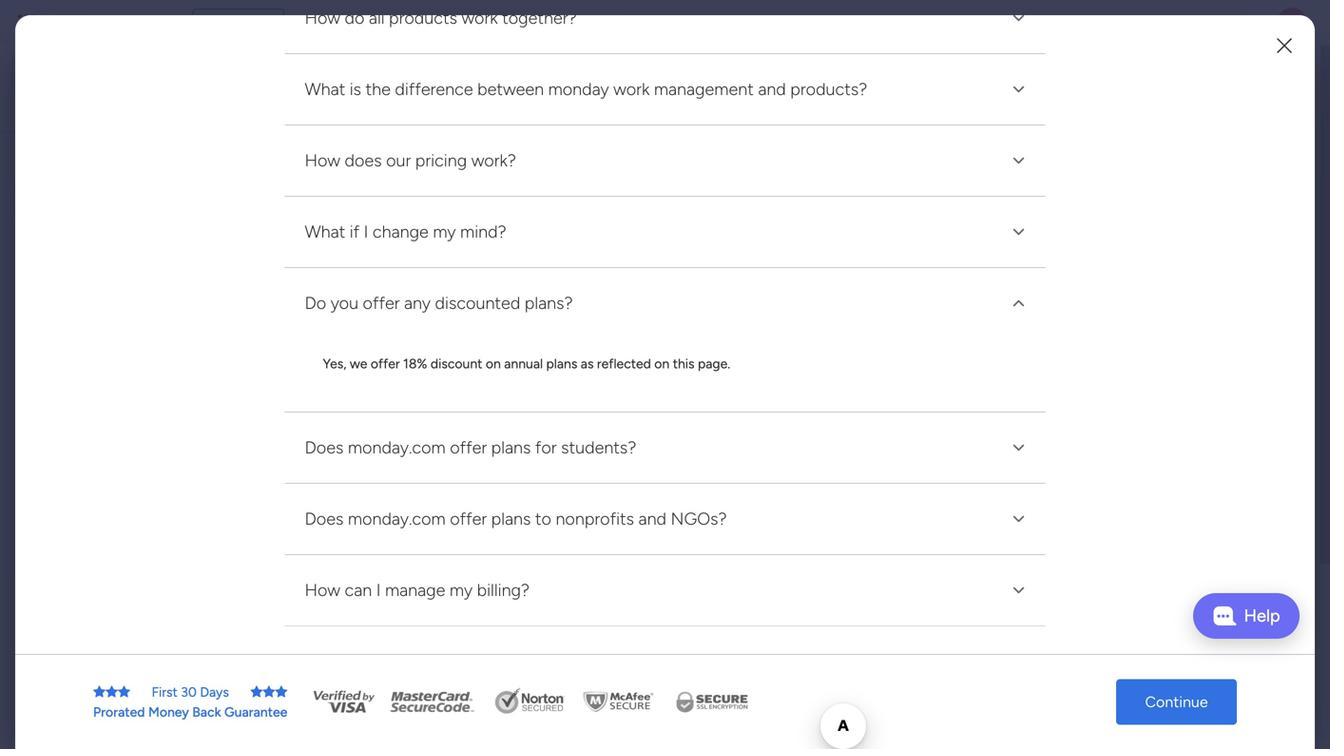 Task type: locate. For each thing, give the bounding box(es) containing it.
i inside dropdown button
[[364, 222, 368, 242]]

i right can
[[376, 580, 381, 601]]

close image
[[1008, 78, 1030, 101], [1008, 150, 1030, 172], [1008, 221, 1030, 244], [1008, 508, 1030, 531], [1008, 579, 1030, 602], [1008, 651, 1030, 674]]

and inside dropdown button
[[758, 79, 786, 100]]

1 vertical spatial what
[[305, 222, 345, 242]]

explore templates button
[[1028, 614, 1291, 652]]

option
[[0, 227, 243, 231]]

my inside button
[[654, 268, 675, 286]]

close image inside what is the difference between monday work management and products? dropdown button
[[1008, 78, 1030, 101]]

my inside dropdown button
[[450, 580, 473, 601]]

public board image inside sprints link
[[650, 347, 671, 368]]

help button right inspired on the bottom right
[[1169, 695, 1235, 727]]

what inside dropdown button
[[305, 222, 345, 242]]

manage my account button
[[581, 258, 750, 296]]

yes, we offer 18% discount on annual plans as reflected on this page.
[[323, 356, 731, 372]]

0 horizontal spatial public board image
[[318, 580, 339, 601]]

team
[[451, 612, 483, 629], [784, 612, 816, 629]]

>
[[418, 612, 426, 629], [486, 612, 494, 629], [751, 612, 759, 629], [819, 612, 827, 629]]

my for billing?
[[450, 580, 473, 601]]

first 30 days
[[152, 684, 229, 700]]

what if i change my mind?
[[305, 222, 507, 242]]

2 team from the left
[[784, 612, 816, 629]]

billing?
[[477, 580, 530, 601]]

3 close image from the top
[[1008, 221, 1030, 244]]

do you offer any discounted plans?
[[305, 293, 573, 314]]

star image up guarantee
[[250, 686, 263, 699]]

my inside dropdown button
[[433, 222, 456, 242]]

workspaces
[[271, 93, 352, 111]]

0 vertical spatial i
[[364, 222, 368, 242]]

0 vertical spatial help
[[1244, 606, 1281, 626]]

monday up 'pro'
[[548, 79, 609, 100]]

2 monday.com from the top
[[348, 509, 446, 529]]

getting started
[[345, 582, 455, 600]]

on left annual
[[486, 356, 501, 372]]

trial
[[618, 106, 671, 146]]

dev heading
[[307, 77, 332, 99]]

2 close image from the top
[[1008, 150, 1030, 172]]

offer inside does monday.com offer plans to nonprofits and ngos? dropdown button
[[450, 509, 487, 529]]

0 horizontal spatial i
[[364, 222, 368, 242]]

management
[[654, 79, 754, 100]]

close image for what if i change my mind?
[[1008, 221, 1030, 244]]

lottie animation element
[[607, 46, 1141, 118], [0, 557, 243, 749]]

getting started, main board element
[[0, 422, 243, 455]]

1 horizontal spatial lottie animation element
[[607, 46, 1141, 118]]

verified by visa image
[[310, 688, 377, 717]]

close image inside does monday.com offer plans to nonprofits and ngos? dropdown button
[[1008, 508, 1030, 531]]

1 vertical spatial how
[[305, 580, 340, 601]]

explore
[[1098, 624, 1149, 642]]

prorated
[[93, 704, 145, 720]]

3 my from the left
[[762, 612, 780, 629]]

the
[[366, 79, 391, 100]]

close image inside the how does our pricing work? dropdown button
[[1008, 150, 1030, 172]]

i inside dropdown button
[[376, 580, 381, 601]]

i for if
[[364, 222, 368, 242]]

what
[[305, 79, 345, 100], [305, 222, 345, 242]]

help button down with
[[1194, 593, 1300, 639]]

prorated money back guarantee
[[93, 704, 288, 720]]

star image up 'prorated'
[[106, 686, 118, 699]]

templates inside boost your workflow in minutes with ready-made templates
[[1114, 582, 1182, 600]]

plans
[[244, 15, 276, 31], [546, 356, 578, 372], [491, 438, 531, 458], [491, 509, 531, 529]]

monday.com for does monday.com offer plans to nonprofits and ngos?
[[348, 509, 446, 529]]

1 my from the left
[[429, 612, 448, 629]]

what if i change my mind? button
[[285, 197, 1046, 267]]

does for does monday.com offer plans to nonprofits and ngos?
[[305, 509, 344, 529]]

templates image image
[[1034, 411, 1285, 542]]

3 star image from the left
[[263, 686, 275, 699]]

on left this
[[655, 356, 670, 372]]

what inside dropdown button
[[305, 79, 345, 100]]

0 horizontal spatial team
[[451, 612, 483, 629]]

my left mind?
[[433, 222, 456, 242]]

how left can
[[305, 580, 340, 601]]

public board image left can
[[318, 580, 339, 601]]

public board image
[[650, 347, 671, 368], [318, 580, 339, 601]]

0 vertical spatial does
[[305, 438, 344, 458]]

1 vertical spatial i
[[376, 580, 381, 601]]

1 horizontal spatial your
[[1072, 559, 1102, 578]]

4 my from the left
[[831, 612, 849, 629]]

1 vertical spatial monday.com
[[348, 509, 446, 529]]

5 close image from the top
[[1008, 579, 1030, 602]]

difference
[[395, 79, 473, 100]]

mind?
[[460, 222, 507, 242]]

1 what from the top
[[305, 79, 345, 100]]

dev your pro trial has ended,
[[307, 79, 835, 146]]

list box
[[0, 224, 243, 711]]

1 horizontal spatial scrum
[[852, 612, 889, 629]]

how for how can i manage my billing?
[[305, 580, 340, 601]]

1 > from the left
[[418, 612, 426, 629]]

my left billing?
[[450, 580, 473, 601]]

access
[[326, 72, 373, 90]]

students?
[[561, 438, 637, 458]]

templates down workflow
[[1114, 582, 1182, 600]]

dev
[[154, 12, 181, 33], [307, 79, 332, 97], [393, 612, 414, 629], [726, 612, 747, 629]]

1 monday.com from the top
[[348, 438, 446, 458]]

plans inside dropdown button
[[491, 509, 531, 529]]

offer left for
[[450, 438, 487, 458]]

0 horizontal spatial team
[[559, 612, 590, 629]]

my right manage
[[654, 268, 675, 286]]

offer right we
[[371, 356, 400, 372]]

offer left any
[[363, 293, 400, 314]]

inbox
[[514, 72, 552, 90]]

0 horizontal spatial on
[[486, 356, 501, 372]]

button padding image
[[1275, 36, 1294, 55]]

plans left for
[[491, 438, 531, 458]]

monday.com inside dropdown button
[[348, 509, 446, 529]]

1 horizontal spatial on
[[655, 356, 670, 372]]

2 > from the left
[[486, 612, 494, 629]]

explore templates
[[1098, 624, 1221, 642]]

offer inside "does monday.com offer plans for students?" dropdown button
[[450, 438, 487, 458]]

public board image for getting started
[[318, 580, 339, 601]]

0 horizontal spatial help
[[1185, 701, 1219, 720]]

your up made
[[1072, 559, 1102, 578]]

0 vertical spatial public board image
[[650, 347, 671, 368]]

does inside dropdown button
[[305, 438, 344, 458]]

change
[[373, 222, 429, 242]]

i right if
[[364, 222, 368, 242]]

retrospectives, main board element
[[0, 390, 243, 422]]

in
[[1172, 559, 1184, 578]]

for
[[535, 438, 557, 458]]

and left the ngos?
[[639, 509, 667, 529]]

4 close image from the top
[[1008, 508, 1030, 531]]

monday down "getting"
[[341, 612, 389, 629]]

2 vertical spatial my
[[450, 580, 473, 601]]

0 vertical spatial my
[[433, 222, 456, 242]]

close image for how does our pricing work?
[[1008, 150, 1030, 172]]

1 vertical spatial your
[[1072, 559, 1102, 578]]

invite members image
[[1080, 13, 1099, 32]]

2 my from the left
[[498, 612, 516, 629]]

continue
[[1145, 693, 1208, 711]]

and right inbox
[[556, 72, 581, 90]]

does
[[305, 438, 344, 458], [305, 509, 344, 529]]

close image inside what if i change my mind? dropdown button
[[1008, 221, 1030, 244]]

0 horizontal spatial scrum
[[519, 612, 556, 629]]

0 horizontal spatial monday dev > my team > my scrum team
[[341, 612, 590, 629]]

1 does from the top
[[305, 438, 344, 458]]

scrum
[[519, 612, 556, 629], [852, 612, 889, 629]]

1 vertical spatial templates
[[1153, 624, 1221, 642]]

noah lott image
[[1277, 8, 1308, 38]]

and inside good morning, noah! quickly access your recent boards, inbox and workspaces
[[556, 72, 581, 90]]

0 vertical spatial what
[[305, 79, 345, 100]]

offer for discounted
[[363, 293, 400, 314]]

my
[[433, 222, 456, 242], [654, 268, 675, 286], [450, 580, 473, 601]]

inspired
[[1099, 685, 1153, 704]]

close image inside how can i manage my billing? dropdown button
[[1008, 579, 1030, 602]]

and
[[556, 72, 581, 90], [758, 79, 786, 100], [639, 509, 667, 529]]

dev down morning,
[[307, 79, 332, 97]]

1 horizontal spatial monday dev > my team > my scrum team
[[674, 612, 922, 629]]

ssl encrypted image
[[664, 688, 759, 717]]

dev left see
[[154, 12, 181, 33]]

help up getting started element
[[1185, 701, 1219, 720]]

tasks, main board element
[[0, 261, 243, 293]]

help button
[[1194, 593, 1300, 639], [1169, 695, 1235, 727]]

dev up ssl encrypted image
[[726, 612, 747, 629]]

between
[[478, 79, 544, 100]]

monday.com inside dropdown button
[[348, 438, 446, 458]]

public board image
[[318, 347, 339, 368]]

templates
[[1114, 582, 1182, 600], [1153, 624, 1221, 642]]

help image
[[1211, 13, 1230, 32]]

noah!
[[363, 52, 399, 68]]

1 vertical spatial my
[[654, 268, 675, 286]]

and up ended,
[[758, 79, 786, 100]]

1 horizontal spatial team
[[784, 612, 816, 629]]

help right chat bot icon
[[1244, 606, 1281, 626]]

1 vertical spatial public board image
[[318, 580, 339, 601]]

manage
[[596, 268, 650, 286]]

0 vertical spatial your
[[377, 72, 408, 90]]

does inside dropdown button
[[305, 509, 344, 529]]

morning,
[[308, 52, 360, 68]]

learn
[[1017, 685, 1055, 704]]

get
[[1072, 685, 1095, 704]]

offer inside do you offer any discounted plans? dropdown button
[[363, 293, 400, 314]]

tasks link
[[309, 193, 623, 407]]

0 vertical spatial templates
[[1114, 582, 1182, 600]]

on
[[486, 356, 501, 372], [655, 356, 670, 372]]

1 close image from the top
[[1008, 78, 1030, 101]]

1 star image from the left
[[93, 686, 106, 699]]

1 scrum from the left
[[519, 612, 556, 629]]

1 horizontal spatial public board image
[[650, 347, 671, 368]]

1 horizontal spatial team
[[892, 612, 922, 629]]

2 on from the left
[[655, 356, 670, 372]]

boost your workflow in minutes with ready-made templates
[[1028, 559, 1276, 600]]

1 horizontal spatial star image
[[250, 686, 263, 699]]

2 does from the top
[[305, 509, 344, 529]]

monday.com down 18%
[[348, 438, 446, 458]]

1 vertical spatial does
[[305, 509, 344, 529]]

2 horizontal spatial and
[[758, 79, 786, 100]]

offer down does monday.com offer plans for students?
[[450, 509, 487, 529]]

1 how from the top
[[305, 150, 340, 171]]

select product image
[[17, 13, 36, 32]]

1 vertical spatial lottie animation element
[[0, 557, 243, 749]]

plans inside button
[[244, 15, 276, 31]]

how left does
[[305, 150, 340, 171]]

is
[[350, 79, 361, 100]]

0 vertical spatial how
[[305, 150, 340, 171]]

0 horizontal spatial lottie animation element
[[0, 557, 243, 749]]

help
[[1244, 606, 1281, 626], [1185, 701, 1219, 720]]

2 how from the top
[[305, 580, 340, 601]]

plans right see
[[244, 15, 276, 31]]

visited
[[395, 156, 447, 176]]

4 > from the left
[[819, 612, 827, 629]]

nonprofits
[[556, 509, 634, 529]]

templates right explore
[[1153, 624, 1221, 642]]

monday.com
[[348, 438, 446, 458], [348, 509, 446, 529]]

0 horizontal spatial your
[[377, 72, 408, 90]]

what left if
[[305, 222, 345, 242]]

public board image left this
[[650, 347, 671, 368]]

0 horizontal spatial star image
[[106, 686, 118, 699]]

1 vertical spatial help
[[1185, 701, 1219, 720]]

tasks
[[345, 349, 384, 367]]

see plans button
[[193, 9, 284, 37]]

notifications image
[[997, 13, 1016, 32]]

offer
[[363, 293, 400, 314], [371, 356, 400, 372], [450, 438, 487, 458], [450, 509, 487, 529]]

your down the noah!
[[377, 72, 408, 90]]

star image
[[93, 686, 106, 699], [118, 686, 130, 699], [263, 686, 275, 699], [275, 686, 288, 699]]

1 horizontal spatial i
[[376, 580, 381, 601]]

star image
[[106, 686, 118, 699], [250, 686, 263, 699]]

0 horizontal spatial and
[[556, 72, 581, 90]]

add to favorites image
[[586, 348, 605, 367]]

1 horizontal spatial and
[[639, 509, 667, 529]]

plans left the to
[[491, 509, 531, 529]]

monday.com up getting started
[[348, 509, 446, 529]]

0 vertical spatial monday.com
[[348, 438, 446, 458]]

2 what from the top
[[305, 222, 345, 242]]

what down morning,
[[305, 79, 345, 100]]



Task type: describe. For each thing, give the bounding box(es) containing it.
and inside dropdown button
[[639, 509, 667, 529]]

recently
[[320, 156, 391, 176]]

ended,
[[738, 106, 835, 146]]

does
[[345, 150, 382, 171]]

continue button
[[1117, 680, 1237, 725]]

getting
[[345, 582, 399, 600]]

mastercard secure code image
[[385, 688, 480, 717]]

yes,
[[323, 356, 347, 372]]

quickly
[[271, 72, 323, 90]]

what for what is the difference between monday work management and products?
[[305, 79, 345, 100]]

30
[[181, 684, 197, 700]]

see
[[218, 15, 241, 31]]

can
[[345, 580, 372, 601]]

workflow
[[1106, 559, 1168, 578]]

does monday.com offer plans for students?
[[305, 438, 637, 458]]

chat bot icon image
[[1213, 607, 1237, 626]]

does monday.com offer plans for students? button
[[285, 413, 1046, 483]]

mcafee secure image
[[580, 688, 657, 717]]

this
[[673, 356, 695, 372]]

what is the difference between monday work management and products? button
[[285, 54, 1046, 125]]

&
[[1058, 685, 1068, 704]]

my for mind?
[[433, 222, 456, 242]]

4 star image from the left
[[275, 686, 288, 699]]

recent
[[411, 72, 456, 90]]

monday.com for does monday.com offer plans for students?
[[348, 438, 446, 458]]

good morning, noah! quickly access your recent boards, inbox and workspaces
[[271, 52, 581, 111]]

good
[[271, 52, 304, 68]]

manage
[[385, 580, 445, 601]]

sprints link
[[642, 193, 956, 407]]

work
[[614, 79, 650, 100]]

search everything image
[[1169, 13, 1188, 32]]

started
[[403, 582, 455, 600]]

0 vertical spatial help button
[[1194, 593, 1300, 639]]

boards,
[[460, 72, 510, 90]]

see plans
[[218, 15, 276, 31]]

minutes
[[1188, 559, 1242, 578]]

first
[[152, 684, 178, 700]]

does monday.com offer plans to nonprofits and ngos? button
[[285, 484, 1046, 555]]

account
[[679, 268, 734, 286]]

monday inside dropdown button
[[548, 79, 609, 100]]

i for can
[[376, 580, 381, 601]]

1 on from the left
[[486, 356, 501, 372]]

quick search results list box
[[294, 178, 971, 663]]

dev inside dev your pro trial has ended,
[[307, 79, 332, 97]]

close image for what is the difference between monday work management and products?
[[1008, 78, 1030, 101]]

close recently visited image
[[294, 155, 317, 178]]

any
[[404, 293, 431, 314]]

team inside monday dev > my team > my scrum team link
[[784, 612, 816, 629]]

2 monday dev > my team > my scrum team from the left
[[674, 612, 922, 629]]

offer for for
[[450, 438, 487, 458]]

18%
[[403, 356, 427, 372]]

inbox image
[[1039, 13, 1058, 32]]

1 team from the left
[[451, 612, 483, 629]]

back
[[192, 704, 221, 720]]

getting started element
[[1017, 721, 1302, 749]]

2 star image from the left
[[250, 686, 263, 699]]

to
[[535, 509, 552, 529]]

open image
[[1008, 292, 1030, 315]]

how can i manage my billing?
[[305, 580, 530, 601]]

does for does monday.com offer plans for students?
[[305, 438, 344, 458]]

offer for to
[[450, 509, 487, 529]]

manage my account
[[596, 268, 734, 286]]

lottie animation image
[[0, 557, 243, 749]]

does monday.com offer plans to nonprofits and ngos?
[[305, 509, 727, 529]]

dev down getting started
[[393, 612, 414, 629]]

ngos?
[[671, 509, 727, 529]]

offer for discount
[[371, 356, 400, 372]]

3 > from the left
[[751, 612, 759, 629]]

1 team from the left
[[559, 612, 590, 629]]

discount
[[431, 356, 483, 372]]

2 team from the left
[[892, 612, 922, 629]]

made
[[1073, 582, 1110, 600]]

public board image for sprints
[[650, 347, 671, 368]]

your
[[495, 106, 558, 146]]

your inside good morning, noah! quickly access your recent boards, inbox and workspaces
[[377, 72, 408, 90]]

close image for how can i manage my billing?
[[1008, 579, 1030, 602]]

annual
[[504, 356, 543, 372]]

reflected
[[597, 356, 651, 372]]

you
[[331, 293, 359, 314]]

discounted
[[435, 293, 520, 314]]

learn & get inspired
[[1017, 685, 1153, 704]]

products?
[[791, 79, 868, 100]]

how for how does our pricing work?
[[305, 150, 340, 171]]

2 star image from the left
[[118, 686, 130, 699]]

plans?
[[525, 293, 573, 314]]

page.
[[698, 356, 731, 372]]

plans left the as
[[546, 356, 578, 372]]

1 star image from the left
[[106, 686, 118, 699]]

monday dev
[[85, 12, 181, 33]]

money
[[148, 704, 189, 720]]

2 scrum from the left
[[852, 612, 889, 629]]

your inside boost your workflow in minutes with ready-made templates
[[1072, 559, 1102, 578]]

how does our pricing work? button
[[285, 126, 1046, 196]]

days
[[200, 684, 229, 700]]

if
[[350, 222, 360, 242]]

ready-
[[1028, 582, 1073, 600]]

bugs queue, main board element
[[0, 358, 243, 390]]

we
[[350, 356, 367, 372]]

boost
[[1028, 559, 1068, 578]]

what for what if i change my mind?
[[305, 222, 345, 242]]

monday dev > my team > my scrum team link
[[642, 426, 956, 640]]

1 vertical spatial help button
[[1169, 695, 1235, 727]]

norton secured image
[[487, 688, 573, 717]]

guarantee
[[224, 704, 288, 720]]

work?
[[471, 150, 516, 171]]

how can i manage my billing? button
[[285, 556, 1046, 626]]

roadmap, main board element
[[0, 325, 243, 358]]

how does our pricing work?
[[305, 150, 516, 171]]

1 horizontal spatial help
[[1244, 606, 1281, 626]]

recently visited
[[320, 156, 447, 176]]

what is the difference between monday work management and products?
[[305, 79, 868, 100]]

sprints
[[678, 349, 728, 367]]

monday up ssl encrypted image
[[674, 612, 722, 629]]

pro
[[566, 106, 610, 146]]

close image for does monday.com offer plans to nonprofits and ngos?
[[1008, 508, 1030, 531]]

templates inside button
[[1153, 624, 1221, 642]]

sprints, main board element
[[0, 293, 243, 325]]

our
[[386, 150, 411, 171]]

plans inside dropdown button
[[491, 438, 531, 458]]

with
[[1246, 559, 1276, 578]]

1 monday dev > my team > my scrum team from the left
[[341, 612, 590, 629]]

6 close image from the top
[[1008, 651, 1030, 674]]

0 vertical spatial lottie animation element
[[607, 46, 1141, 118]]

close image
[[1008, 437, 1030, 460]]

apps image
[[1122, 13, 1141, 32]]

monday right select product image
[[85, 12, 150, 33]]



Task type: vqa. For each thing, say whether or not it's contained in the screenshot.
Problem with the VPN
no



